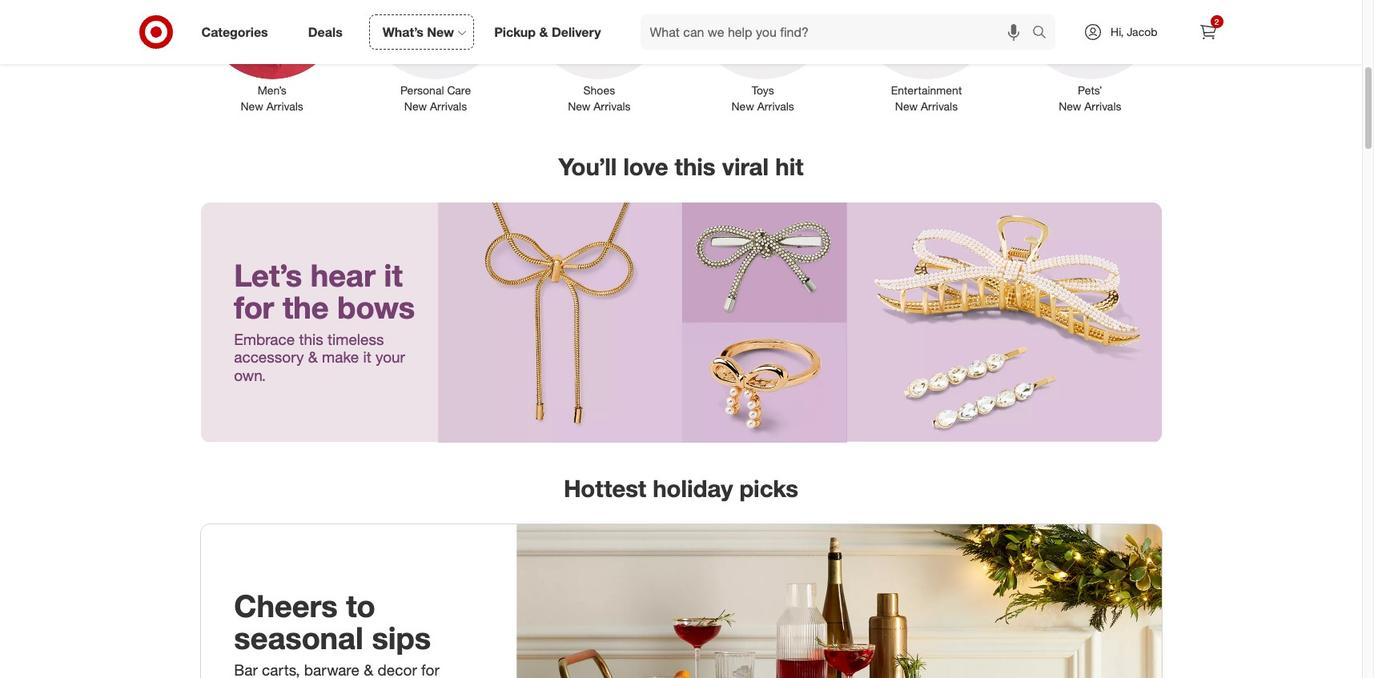 Task type: locate. For each thing, give the bounding box(es) containing it.
arrivals down shoes
[[594, 99, 631, 113]]

make
[[322, 348, 359, 367]]

1 vertical spatial &
[[308, 348, 318, 367]]

new right what's
[[427, 24, 454, 40]]

new down men's
[[241, 99, 263, 113]]

What can we help you find? suggestions appear below search field
[[641, 14, 1037, 50]]

4 arrivals from the left
[[758, 99, 795, 113]]

for
[[234, 289, 274, 326]]

this
[[675, 152, 716, 181], [299, 330, 324, 348]]

new down the personal
[[405, 99, 427, 113]]

6 arrivals from the left
[[1085, 99, 1122, 113]]

1 vertical spatial this
[[299, 330, 324, 348]]

own.
[[234, 366, 266, 385]]

& right pickup
[[540, 24, 548, 40]]

1 horizontal spatial it
[[384, 257, 403, 294]]

entertainment
[[892, 83, 963, 97]]

arrivals down care
[[430, 99, 467, 113]]

personal care new arrivals
[[401, 83, 471, 113]]

new
[[427, 24, 454, 40], [241, 99, 263, 113], [405, 99, 427, 113], [568, 99, 591, 113], [732, 99, 755, 113], [896, 99, 918, 113], [1059, 99, 1082, 113]]

it right hear
[[384, 257, 403, 294]]

2 link
[[1191, 14, 1226, 50]]

this right love
[[675, 152, 716, 181]]

&
[[540, 24, 548, 40], [308, 348, 318, 367]]

new for toys new arrivals
[[732, 99, 755, 113]]

accessory
[[234, 348, 304, 367]]

arrivals inside men's new arrivals
[[267, 99, 304, 113]]

arrivals down men's
[[267, 99, 304, 113]]

it left your
[[363, 348, 372, 367]]

new inside pets' new arrivals
[[1059, 99, 1082, 113]]

hi, jacob
[[1111, 25, 1158, 38]]

arrivals down pets'
[[1085, 99, 1122, 113]]

& inside let's hear it for the bows embrace this timeless accessory & make it your own.
[[308, 348, 318, 367]]

new down pets'
[[1059, 99, 1082, 113]]

hottest holiday picks
[[564, 474, 799, 503]]

timeless
[[328, 330, 384, 348]]

holiday
[[653, 474, 733, 503]]

0 horizontal spatial this
[[299, 330, 324, 348]]

3 arrivals from the left
[[594, 99, 631, 113]]

you'll love this viral hit
[[559, 152, 804, 181]]

arrivals for men's new arrivals
[[267, 99, 304, 113]]

categories link
[[188, 14, 288, 50]]

embrace
[[234, 330, 295, 348]]

to
[[346, 588, 376, 625]]

new down toys
[[732, 99, 755, 113]]

it
[[384, 257, 403, 294], [363, 348, 372, 367]]

arrivals inside pets' new arrivals
[[1085, 99, 1122, 113]]

new down shoes
[[568, 99, 591, 113]]

arrivals down entertainment
[[921, 99, 958, 113]]

pickup & delivery
[[494, 24, 601, 40]]

1 vertical spatial it
[[363, 348, 372, 367]]

arrivals inside entertainment new arrivals
[[921, 99, 958, 113]]

1 arrivals from the left
[[267, 99, 304, 113]]

new inside shoes new arrivals
[[568, 99, 591, 113]]

5 arrivals from the left
[[921, 99, 958, 113]]

new inside men's new arrivals
[[241, 99, 263, 113]]

arrivals down toys
[[758, 99, 795, 113]]

love
[[624, 152, 669, 181]]

new inside entertainment new arrivals
[[896, 99, 918, 113]]

1 horizontal spatial this
[[675, 152, 716, 181]]

new inside "toys new arrivals"
[[732, 99, 755, 113]]

search button
[[1026, 14, 1064, 53]]

pets' new arrivals
[[1059, 83, 1122, 113]]

hear
[[311, 257, 376, 294]]

deals
[[308, 24, 343, 40]]

arrivals inside shoes new arrivals
[[594, 99, 631, 113]]

2 arrivals from the left
[[430, 99, 467, 113]]

this down the
[[299, 330, 324, 348]]

& left make
[[308, 348, 318, 367]]

0 horizontal spatial &
[[308, 348, 318, 367]]

pets'
[[1079, 83, 1103, 97]]

new down entertainment
[[896, 99, 918, 113]]

men's
[[258, 83, 287, 97]]

0 vertical spatial &
[[540, 24, 548, 40]]

arrivals inside "toys new arrivals"
[[758, 99, 795, 113]]

arrivals
[[267, 99, 304, 113], [430, 99, 467, 113], [594, 99, 631, 113], [758, 99, 795, 113], [921, 99, 958, 113], [1085, 99, 1122, 113]]

cheers
[[234, 588, 338, 625]]



Task type: vqa. For each thing, say whether or not it's contained in the screenshot.
New associated with Pets' New Arrivals
yes



Task type: describe. For each thing, give the bounding box(es) containing it.
new for men's new arrivals
[[241, 99, 263, 113]]

let's
[[234, 257, 302, 294]]

this inside let's hear it for the bows embrace this timeless accessory & make it your own.
[[299, 330, 324, 348]]

toys new arrivals
[[732, 83, 795, 113]]

cheers to seasonal sips
[[234, 588, 431, 657]]

viral
[[722, 152, 769, 181]]

categories
[[202, 24, 268, 40]]

hottest
[[564, 474, 647, 503]]

jacob
[[1128, 25, 1158, 38]]

your
[[376, 348, 405, 367]]

new inside personal care new arrivals
[[405, 99, 427, 113]]

0 vertical spatial it
[[384, 257, 403, 294]]

what's new
[[383, 24, 454, 40]]

new for shoes new arrivals
[[568, 99, 591, 113]]

new for pets' new arrivals
[[1059, 99, 1082, 113]]

you'll
[[559, 152, 617, 181]]

1 horizontal spatial &
[[540, 24, 548, 40]]

arrivals for toys new arrivals
[[758, 99, 795, 113]]

0 vertical spatial this
[[675, 152, 716, 181]]

delivery
[[552, 24, 601, 40]]

bows
[[337, 289, 415, 326]]

new for entertainment new arrivals
[[896, 99, 918, 113]]

what's new link
[[369, 14, 474, 50]]

arrivals for pets' new arrivals
[[1085, 99, 1122, 113]]

deals link
[[295, 14, 363, 50]]

sips
[[372, 620, 431, 657]]

entertainment new arrivals
[[892, 83, 963, 113]]

arrivals for entertainment new arrivals
[[921, 99, 958, 113]]

let's hear it for the bows embrace this timeless accessory & make it your own.
[[234, 257, 415, 385]]

shoes
[[584, 83, 616, 97]]

shoes new arrivals
[[568, 83, 631, 113]]

arrivals for shoes new arrivals
[[594, 99, 631, 113]]

new for what's new
[[427, 24, 454, 40]]

pickup
[[494, 24, 536, 40]]

what's
[[383, 24, 424, 40]]

care
[[447, 83, 471, 97]]

arrivals inside personal care new arrivals
[[430, 99, 467, 113]]

0 horizontal spatial it
[[363, 348, 372, 367]]

toys
[[752, 83, 775, 97]]

hit
[[776, 152, 804, 181]]

pickup & delivery link
[[481, 14, 621, 50]]

2
[[1215, 17, 1220, 26]]

personal
[[401, 83, 444, 97]]

the
[[283, 289, 329, 326]]

hi,
[[1111, 25, 1124, 38]]

search
[[1026, 25, 1064, 41]]

seasonal
[[234, 620, 364, 657]]

picks
[[740, 474, 799, 503]]

men's new arrivals
[[241, 83, 304, 113]]



